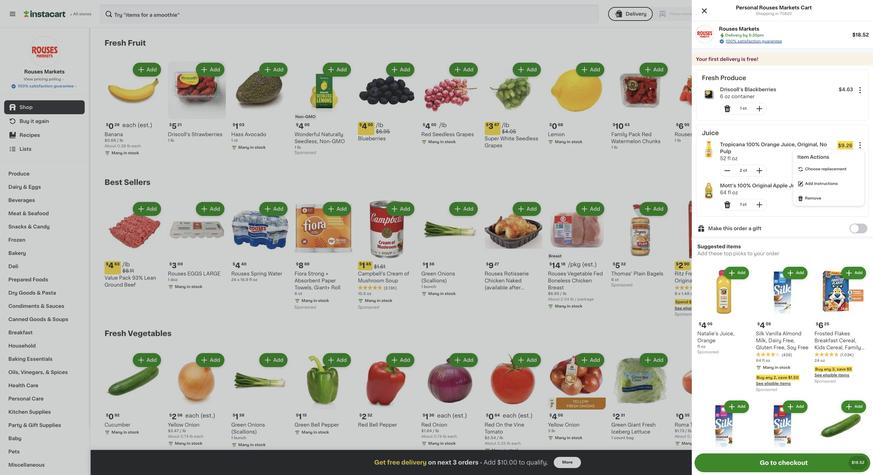 Task type: describe. For each thing, give the bounding box(es) containing it.
suggested
[[698, 245, 726, 249]]

view all (40+) for 9
[[779, 41, 813, 46]]

0 vertical spatial $18.52
[[853, 32, 870, 37]]

all for king's hawaiian original hawaiian sweet rolls 12pk
[[793, 180, 798, 185]]

oz inside "tropicana 100% orange juice, original, no pulp 52 fl oz"
[[732, 156, 738, 161]]

any for 4
[[766, 376, 773, 380]]

1 vertical spatial 38
[[239, 414, 245, 418]]

breakfast inside frosted flakes breakfast cereal, kids cereal, family breakfast, original
[[815, 339, 839, 344]]

1 inside rouses la strawberries 1 lb
[[675, 139, 677, 143]]

fresh for fresh produce
[[702, 75, 720, 81]]

rouses inside rouses vegetable fed boneless chicken breast $6.95 / lb about 2.04 lb / package
[[548, 272, 567, 277]]

/ inside red onion $1.84 / lb about 0.74 lb each
[[433, 430, 435, 433]]

mott's
[[721, 183, 737, 188]]

& left eggs
[[23, 185, 27, 190]]

lean
[[144, 276, 156, 281]]

each inside $3.47 / lb about 0.79 lb each
[[765, 144, 774, 148]]

2 horizontal spatial delivery
[[776, 11, 798, 16]]

68
[[558, 123, 564, 127]]

product group containing tropicana 100% orange juice, original, no pulp
[[697, 138, 869, 206]]

1 vertical spatial rouses markets
[[24, 69, 65, 74]]

1 horizontal spatial x
[[679, 292, 681, 296]]

$4.63 inside item carousel region
[[693, 265, 707, 270]]

fl inside rouses spring water 24 x 16.9 fl oz
[[250, 278, 252, 282]]

each right 35
[[693, 413, 707, 419]]

$3.47 / lb about 0.79 lb each
[[739, 139, 774, 148]]

item carousel region containing fresh fruit
[[105, 36, 860, 170]]

condiments & sauces link
[[4, 300, 85, 313]]

1 horizontal spatial 5:35pm
[[808, 11, 828, 16]]

•
[[480, 460, 483, 466]]

52
[[721, 156, 727, 161]]

/ up 2.04
[[561, 292, 562, 296]]

dairy inside silk vanilla almond milk, dairy free, gluten free, soy free
[[769, 339, 782, 344]]

fiora strong + absorbent paper towels, giant+ roll 6 ct
[[295, 272, 341, 296]]

each right "26" at top
[[122, 122, 136, 128]]

go
[[760, 461, 770, 466]]

sponsored badge image down 10.5 oz
[[358, 306, 379, 310]]

0 vertical spatial breast
[[549, 255, 562, 258]]

see inside spend $20, save $5 see eligible items
[[675, 307, 683, 311]]

0 horizontal spatial onions
[[248, 423, 265, 428]]

1 inside 'driscoll's strawberries 1 lb'
[[168, 139, 170, 143]]

treatment tracker modal dialog
[[91, 451, 874, 476]]

& left gift
[[23, 423, 27, 428]]

100% inside "tropicana 100% orange juice, original, no pulp 52 fl oz"
[[747, 142, 760, 147]]

lb up the 0.79
[[753, 139, 757, 143]]

save for 4
[[779, 376, 788, 380]]

6 left 25
[[819, 322, 824, 330]]

1 vertical spatial $ 9 27
[[486, 262, 499, 270]]

canned
[[8, 317, 28, 322]]

/lb for $ 4 63 /lb $8.11 value pack 93% lean ground beef
[[122, 262, 130, 267]]

sponsored badge image down buy any 2, save $1.50 see eligible items on the bottom right of the page
[[757, 388, 778, 392]]

all stores
[[73, 12, 92, 16]]

item carousel region containing fresh vegetables
[[105, 327, 860, 461]]

kitchen supplies
[[8, 410, 51, 415]]

lb down $1.36 each (estimated) element
[[443, 435, 447, 439]]

bakery
[[8, 251, 26, 256]]

$4.63 per pound original price: $8.11 element
[[105, 262, 162, 275]]

5 for $ 5 32
[[616, 262, 621, 270]]

oz down the breakfast,
[[821, 359, 826, 363]]

& left soups
[[47, 317, 51, 322]]

4 inside $ 4 naturesweet cherubs heavenly salad tomatoes
[[806, 414, 811, 421]]

choose
[[806, 167, 821, 171]]

items inside buy any 3, save $5 see eligible items
[[839, 374, 850, 378]]

lb right 0.33
[[507, 442, 511, 446]]

rouses markets link
[[24, 36, 65, 75]]

package
[[578, 298, 594, 302]]

2 for $ 2 31
[[616, 414, 620, 421]]

0 vertical spatial $ 1 38
[[423, 262, 435, 270]]

buy any 2, save $1.50 see eligible items
[[757, 376, 799, 386]]

$ 5 21
[[169, 123, 182, 130]]

driscoll's for oz
[[721, 87, 744, 92]]

dry goods & pasta
[[8, 291, 56, 296]]

$ 4 05 for wonderful naturally seedless, non-gmo
[[296, 123, 310, 130]]

about inside yellow onion $3.47 / lb about 0.74 lb each
[[168, 435, 180, 439]]

absorbent
[[295, 279, 321, 283]]

dairy for dairy belle milk, vitamin d
[[739, 272, 752, 277]]

$14.18 per package (estimated) element
[[548, 262, 606, 271]]

lb right 2.04
[[571, 298, 574, 302]]

service type group
[[609, 7, 706, 21]]

16.9
[[241, 278, 249, 282]]

4 up the yellow onion 3 lb
[[552, 414, 558, 421]]

ct left increment quantity of tropicana 100% orange juice, original, no pulp icon
[[744, 169, 748, 173]]

0 horizontal spatial (scallions)
[[231, 430, 257, 435]]

1 horizontal spatial rouses markets
[[720, 27, 760, 31]]

green inside green giant fresh iceberg lettuce 1 count bag
[[612, 423, 627, 428]]

100% inside button
[[18, 84, 28, 88]]

eligible for 6
[[824, 374, 838, 378]]

1 horizontal spatial (scallions)
[[422, 279, 447, 283]]

orders
[[458, 460, 479, 466]]

0 vertical spatial free,
[[783, 339, 795, 344]]

1 vertical spatial 9
[[489, 262, 494, 270]]

$1.61
[[374, 265, 386, 270]]

1 horizontal spatial delivery
[[726, 33, 742, 37]]

oz inside mott's 100% original apple juice 64 fl oz
[[733, 190, 739, 195]]

satisfaction inside button
[[29, 84, 53, 88]]

in inside personal rouses markets cart shopping in 70820
[[776, 12, 779, 16]]

about inside red onion $1.84 / lb about 0.74 lb each
[[422, 435, 433, 439]]

eligible for 4
[[765, 382, 779, 386]]

blueberries
[[358, 136, 386, 141]]

0 horizontal spatial by
[[743, 33, 748, 37]]

mott's 100% original apple juice image
[[701, 182, 718, 199]]

belle
[[753, 272, 765, 277]]

fl inside natalie's juice, orange fl oz
[[698, 345, 701, 349]]

tropicana
[[721, 142, 746, 147]]

original inside the king's hawaiian original hawaiian sweet rolls 12pk
[[802, 279, 821, 283]]

(est.) for $ 14 18
[[582, 262, 597, 267]]

4 left 98
[[743, 262, 748, 270]]

view all (40+) button for 9
[[777, 36, 821, 50]]

goods for dry
[[19, 291, 35, 296]]

lb up 0.2
[[688, 430, 692, 433]]

$ inside $ 5 32
[[613, 263, 616, 266]]

0 for roma tomato
[[679, 414, 684, 421]]

remove
[[806, 197, 822, 201]]

about inside $3.47 / lb about 0.79 lb each
[[739, 144, 750, 148]]

each up the
[[503, 413, 517, 419]]

4 up wonderful
[[299, 123, 304, 130]]

soup
[[386, 279, 398, 283]]

& left spices
[[45, 370, 50, 375]]

0 horizontal spatial buy
[[20, 119, 29, 124]]

100% inside mott's 100% original apple juice 64 fl oz
[[738, 183, 751, 188]]

lb right 0.38
[[127, 144, 131, 148]]

order inside suggested items add these top picks to your order
[[767, 251, 780, 256]]

soups
[[53, 317, 68, 322]]

vitamin
[[739, 279, 757, 283]]

dry
[[8, 291, 18, 296]]

each (est.) for red on the vine tomato
[[503, 413, 533, 419]]

$ inside $ 2 72 each (est.)
[[740, 123, 743, 127]]

24 inside rouses spring water 24 x 16.9 fl oz
[[231, 278, 236, 282]]

0 left 68
[[552, 123, 558, 130]]

05 for silk vanilla almond milk, dairy free, gluten free, soy free
[[766, 323, 772, 326]]

natalie's
[[698, 332, 719, 337]]

2 for $ 2 72 each (est.)
[[743, 123, 747, 130]]

05 for natalie's juice, orange
[[708, 323, 713, 326]]

sponsored badge image down towels,
[[295, 306, 316, 310]]

(est.) inside $ 2 72 each (est.)
[[771, 122, 785, 128]]

1 horizontal spatial 100% satisfaction guarantee
[[727, 39, 783, 43]]

0.79
[[751, 144, 759, 148]]

fl inside "tropicana 100% orange juice, original, no pulp 52 fl oz"
[[728, 156, 731, 161]]

wonderful naturally seedless, non-gmo 1 lb
[[295, 132, 345, 150]]

1 inside wonderful naturally seedless, non-gmo 1 lb
[[295, 146, 296, 150]]

rouses right rouses markets image
[[720, 27, 738, 31]]

each (est.) for red onion
[[437, 413, 467, 419]]

dairy for dairy & eggs
[[8, 185, 22, 190]]

0 vertical spatial $ 9 27
[[803, 123, 816, 130]]

natalie's juice, orange fl oz
[[698, 332, 735, 349]]

add instructions option
[[794, 177, 865, 191]]

delivery button
[[609, 7, 653, 21]]

1 horizontal spatial 24
[[815, 359, 820, 363]]

lb inside family pack red watermelon chunks 1 lb
[[614, 146, 618, 150]]

0 for banana
[[109, 123, 114, 130]]

save inside spend $20, save $5 see eligible items
[[699, 301, 708, 304]]

$ inside the $ 0 26
[[106, 123, 109, 127]]

remove driscoll's blackberries image
[[724, 105, 732, 113]]

original inside ritz fresh stacks original crackers
[[675, 279, 694, 283]]

household
[[8, 344, 36, 349]]

chicken inside rouses rotisserie chicken naked (available after 10:30am)
[[485, 279, 505, 283]]

items inside suggested items add these top picks to your order
[[727, 245, 742, 249]]

3 inside the yellow onion 3 lb
[[548, 430, 551, 433]]

gluten
[[757, 346, 773, 351]]

& left sauces
[[41, 304, 45, 309]]

0 horizontal spatial juice
[[702, 130, 719, 136]]

qualify.
[[527, 460, 549, 466]]

5 for $ 5 21
[[172, 123, 177, 130]]

personal for personal care
[[8, 397, 30, 402]]

shopping
[[756, 12, 775, 16]]

all
[[73, 12, 78, 16]]

1 vertical spatial 8
[[675, 292, 678, 296]]

more
[[563, 461, 573, 465]]

/ inside $3.47 / lb about 0.79 lb each
[[750, 139, 752, 143]]

this
[[724, 226, 733, 231]]

$4.63 for mott's 100% original apple juice
[[839, 183, 854, 188]]

lb up 0.38
[[120, 139, 123, 143]]

each inside yellow onion $3.47 / lb about 0.74 lb each
[[194, 435, 204, 439]]

$ inside $ 1 15
[[296, 414, 299, 418]]

$ inside $ 0 68
[[550, 123, 552, 127]]

cherubs
[[835, 423, 856, 428]]

4 left 40
[[235, 262, 241, 270]]

0 horizontal spatial 27
[[495, 263, 499, 266]]

product group containing 10
[[612, 61, 670, 151]]

view all (30+) button
[[777, 176, 821, 190]]

1 horizontal spatial 38
[[429, 263, 435, 266]]

1 inside family pack red watermelon chunks 1 lb
[[612, 146, 613, 150]]

juice inside mott's 100% original apple juice 64 fl oz
[[790, 183, 804, 188]]

(est.) for $ 0 84
[[518, 413, 533, 419]]

& left pasta
[[37, 291, 41, 296]]

lb right the 0.79
[[760, 144, 764, 148]]

$5.21 original price: $5.79 element
[[802, 262, 860, 271]]

0 horizontal spatial bunch
[[234, 437, 247, 440]]

1 horizontal spatial 27
[[812, 123, 816, 127]]

about inside rouses vegetable fed boneless chicken breast $6.95 / lb about 2.04 lb / package
[[548, 298, 560, 302]]

lb down 56 at left
[[182, 430, 186, 433]]

product group containing 8
[[295, 201, 353, 312]]

1 ct for 64 fl oz
[[741, 203, 747, 207]]

05 for yellow onion
[[558, 414, 564, 418]]

$ inside $ 1 45
[[360, 263, 362, 266]]

health care
[[8, 384, 38, 389]]

bagels
[[647, 272, 664, 277]]

1 vertical spatial markets
[[739, 27, 760, 31]]

/ left package
[[575, 298, 577, 302]]

$ 6 25
[[817, 322, 830, 330]]

care for health care
[[26, 384, 38, 389]]

64 fl oz
[[757, 359, 771, 363]]

$ 2 72 each (est.)
[[740, 122, 785, 130]]

all for 9
[[793, 41, 798, 46]]

sponsored badge image down buy any 3, save $5 see eligible items
[[815, 380, 836, 384]]

$ inside $ 5 79
[[740, 414, 743, 418]]

0 horizontal spatial markets
[[44, 69, 65, 74]]

(40+) for 9
[[800, 41, 813, 46]]

0 horizontal spatial $ 1 38
[[233, 414, 245, 421]]

4 up natalie's
[[702, 322, 707, 330]]

strawberries inside rouses la strawberries 1 lb
[[702, 132, 733, 137]]

choose replacement option
[[794, 162, 865, 177]]

bell for 1
[[311, 423, 320, 428]]

view pricing policy link
[[24, 77, 65, 82]]

$ inside $ 4 naturesweet cherubs heavenly salad tomatoes
[[803, 414, 806, 418]]

naturesweet
[[802, 423, 834, 428]]

$ 3 00
[[169, 262, 183, 270]]

$ 2 90
[[677, 262, 690, 270]]

view for 2
[[779, 332, 791, 337]]

1 horizontal spatial green onions (scallions) 1 bunch
[[422, 272, 456, 289]]

2.04
[[561, 298, 570, 302]]

0 horizontal spatial 5:35pm
[[749, 33, 764, 37]]

oz down gluten
[[766, 359, 771, 363]]

1 inside hass avocado 1 ct
[[231, 139, 233, 143]]

(available
[[485, 286, 508, 290]]

main content containing fresh fruit
[[91, 28, 874, 476]]

dry goods & pasta link
[[4, 287, 85, 300]]

family inside frosted flakes breakfast cereal, kids cereal, family breakfast, original
[[846, 346, 862, 351]]

4 up silk
[[761, 322, 766, 330]]

mott's 100% original apple juice 64 fl oz
[[721, 183, 804, 195]]

6 inside fiora strong + absorbent paper towels, giant+ roll 6 ct
[[295, 292, 297, 296]]

ct left increment quantity of mott's 100% original apple juice icon
[[743, 203, 747, 207]]

0 horizontal spatial gmo
[[305, 115, 316, 119]]

family inside family pack red watermelon chunks 1 lb
[[612, 132, 628, 137]]

0 horizontal spatial seedless
[[433, 132, 455, 137]]

1 vertical spatial supplies
[[39, 423, 61, 428]]

personal care
[[8, 397, 44, 402]]

ct inside fiora strong + absorbent paper towels, giant+ roll 6 ct
[[298, 292, 302, 296]]

0 horizontal spatial delivery by 5:35pm
[[726, 33, 764, 37]]

$1.36 each (estimated) element
[[422, 413, 479, 422]]

on
[[428, 460, 436, 466]]

baking essentials
[[8, 357, 53, 362]]

salad
[[826, 430, 840, 435]]

$ 0 68
[[550, 123, 564, 130]]

1 ct for 6 oz container
[[741, 107, 747, 111]]

0 horizontal spatial order
[[734, 226, 748, 231]]

to inside get free delivery on next 3 orders • add $10.00 to qualify.
[[519, 460, 525, 466]]

increment quantity of mott's 100% original apple juice image
[[756, 201, 764, 209]]

recipes
[[20, 133, 40, 138]]

oz inside rouses spring water 24 x 16.9 fl oz
[[253, 278, 258, 282]]

0 vertical spatial produce
[[721, 75, 747, 81]]

lb inside wonderful naturally seedless, non-gmo 1 lb
[[297, 146, 301, 150]]

personal care link
[[4, 393, 85, 406]]

10:30am)
[[485, 293, 508, 297]]

increment quantity of tropicana 100% orange juice, original, no pulp image
[[756, 167, 764, 175]]

lb up 2.04
[[563, 292, 567, 296]]

/ inside red on the vine tomato $2.54 / lb about 0.33 lb each
[[497, 437, 499, 440]]

15
[[303, 414, 307, 418]]

1 vertical spatial hawaiian
[[822, 279, 844, 283]]

2 for $ 2 32
[[362, 414, 367, 421]]

lb down '$2.56 each (estimated)' element
[[190, 435, 193, 439]]

la
[[695, 132, 701, 137]]

32 for 5
[[621, 263, 626, 266]]

lb right 0.2
[[695, 435, 699, 439]]

snacks & candy
[[8, 225, 50, 230]]

add inside suggested items add these top picks to your order
[[698, 251, 708, 256]]

original inside mott's 100% original apple juice 64 fl oz
[[753, 183, 772, 188]]

4 up 'red seedless grapes'
[[426, 123, 431, 130]]

each inside red onion $1.84 / lb about 0.74 lb each
[[448, 435, 457, 439]]

$0.84 each (estimated) element
[[485, 413, 543, 422]]

2 right decrement quantity of tropicana 100% orange juice, original, no pulp image
[[740, 169, 743, 173]]

doz
[[171, 278, 178, 282]]

$ 6 95
[[677, 123, 690, 130]]

red onion $1.84 / lb about 0.74 lb each
[[422, 423, 457, 439]]

product group containing 14
[[548, 201, 606, 311]]

driscoll's blackberries image
[[701, 86, 718, 103]]

$ inside $ 4 63 /lb $8.11 value pack 93% lean ground beef
[[106, 263, 109, 266]]

2 ct
[[740, 169, 748, 173]]

lb up 0.33
[[500, 437, 504, 440]]

05 up 'red seedless grapes'
[[431, 123, 437, 127]]

sponsored badge image down natalie's juice, orange fl oz
[[698, 351, 719, 355]]

meat & seafood
[[8, 211, 49, 216]]

beef
[[124, 283, 136, 288]]

breakfast,
[[815, 353, 840, 358]]

red for red on the vine tomato $2.54 / lb about 0.33 lb each
[[485, 423, 495, 428]]

$0.26 each (estimated) element
[[105, 122, 162, 131]]

$ inside $ 3 00
[[169, 263, 172, 266]]

1 horizontal spatial satisfaction
[[738, 39, 761, 43]]

vanilla
[[766, 332, 782, 337]]

1 inside rouses eggs large 1 doz
[[168, 278, 170, 282]]

produce inside produce link
[[8, 172, 30, 176]]

rouses inside rouses eggs large 1 doz
[[168, 272, 186, 277]]

0 vertical spatial non-
[[296, 115, 305, 119]]

gmo inside wonderful naturally seedless, non-gmo 1 lb
[[332, 139, 345, 144]]

$ inside $ 0 35
[[677, 414, 679, 418]]

$ 8 69
[[296, 262, 310, 270]]

1 vertical spatial $18.52
[[852, 461, 865, 465]]

1 horizontal spatial bunch
[[424, 285, 437, 289]]

0 left 92 at the bottom left of page
[[109, 414, 114, 421]]

more button
[[554, 458, 582, 469]]

fresh for fresh vegetables
[[105, 330, 126, 338]]

baby
[[8, 437, 21, 442]]

red for red seedless grapes
[[422, 132, 432, 137]]

after
[[509, 286, 521, 290]]

2 horizontal spatial to
[[771, 461, 777, 466]]

1 vertical spatial cereal,
[[827, 346, 844, 351]]

0.74 for 2
[[181, 435, 189, 439]]

$1.45 original price: $1.61 element
[[358, 262, 416, 271]]

condiments
[[8, 304, 39, 309]]

pepper for 1
[[322, 423, 339, 428]]

rouses up pricing
[[24, 69, 43, 74]]

$ inside $ 4 05 /lb $6.95 blueberries
[[360, 123, 362, 127]]

fl down gluten
[[763, 359, 765, 363]]

sponsored badge image down thomas'
[[612, 284, 633, 288]]

view left pricing
[[24, 77, 33, 81]]

$8.11
[[122, 269, 134, 274]]

/lb for $ 3 47 /lb $4.05 super white seedless grapes
[[502, 122, 510, 128]]

sponsored badge image down spend
[[675, 313, 696, 317]]

0 vertical spatial 9
[[806, 123, 811, 130]]

$ 4 05 for yellow onion
[[550, 414, 564, 421]]

care for personal care
[[32, 397, 44, 402]]

of
[[405, 272, 410, 277]]

each right 56 at left
[[185, 413, 199, 419]]

bag
[[627, 437, 634, 440]]

red seedless grapes
[[422, 132, 474, 137]]

oz right 10.5
[[367, 292, 372, 296]]

seafood
[[28, 211, 49, 216]]

ground
[[105, 283, 123, 288]]

$4.05
[[502, 129, 517, 134]]

& left candy
[[28, 225, 32, 230]]

lb inside 'driscoll's strawberries 1 lb'
[[171, 139, 174, 143]]



Task type: vqa. For each thing, say whether or not it's contained in the screenshot.
Mart
no



Task type: locate. For each thing, give the bounding box(es) containing it.
pepper for 2
[[380, 423, 398, 428]]

$ inside $ 1 03
[[233, 123, 235, 127]]

see inside buy any 2, save $1.50 see eligible items
[[757, 382, 764, 386]]

$ 1 03
[[233, 123, 245, 130]]

1 horizontal spatial buy
[[757, 376, 765, 380]]

0 vertical spatial 1 ct
[[741, 107, 747, 111]]

2 chicken from the left
[[572, 279, 592, 283]]

sponsored badge image
[[295, 151, 316, 155], [612, 284, 633, 288], [295, 306, 316, 310], [358, 306, 379, 310], [675, 313, 696, 317], [698, 351, 719, 355], [815, 380, 836, 384], [757, 388, 778, 392]]

view for 5
[[779, 180, 791, 185]]

go to checkout
[[760, 461, 808, 466]]

(est.)
[[138, 122, 152, 128], [771, 122, 785, 128], [582, 262, 597, 267], [201, 413, 215, 419], [453, 413, 467, 419], [518, 413, 533, 419], [708, 413, 723, 419]]

paper
[[322, 279, 336, 283]]

tropicana 100% orange juice, original, no pulp 52 fl oz
[[721, 142, 827, 161]]

2,
[[774, 376, 778, 380]]

$ 4 05 inside $4.05 per pound element
[[423, 123, 437, 130]]

about inside banana $0.68 / lb about 0.38 lb each
[[105, 144, 116, 148]]

1 vertical spatial juice,
[[720, 332, 735, 337]]

$ 10 43
[[613, 123, 630, 130]]

1 all from the top
[[793, 41, 798, 46]]

baking
[[8, 357, 26, 362]]

breakfast link
[[4, 326, 85, 340]]

3 left 00
[[172, 262, 177, 270]]

0 horizontal spatial x
[[237, 278, 240, 282]]

1 chicken from the left
[[485, 279, 505, 283]]

value
[[105, 276, 118, 281]]

ct down container
[[743, 107, 747, 111]]

breast down the boneless
[[548, 286, 564, 290]]

32 inside $ 2 32
[[368, 414, 373, 418]]

red up chunks
[[642, 132, 652, 137]]

1 vertical spatial free,
[[774, 346, 786, 351]]

0.74 inside yellow onion $3.47 / lb about 0.74 lb each
[[181, 435, 189, 439]]

milk, down silk
[[757, 339, 768, 344]]

$ inside $ 3 47 /lb $4.05 super white seedless grapes
[[486, 123, 489, 127]]

0 vertical spatial satisfaction
[[738, 39, 761, 43]]

each inside red on the vine tomato $2.54 / lb about 0.33 lb each
[[512, 442, 521, 446]]

main content
[[91, 28, 874, 476]]

breakfast up the household at the left of page
[[8, 331, 33, 336]]

2 view all (40+) button from the top
[[777, 327, 821, 341]]

cereal, down the "flakes"
[[840, 339, 857, 344]]

item carousel region
[[105, 36, 860, 170], [105, 176, 860, 322], [105, 327, 860, 461]]

$ 0 35
[[677, 414, 690, 421]]

orange right the 0.79
[[761, 142, 780, 147]]

0 for red on the vine tomato
[[489, 414, 494, 421]]

fresh left fruit
[[105, 39, 126, 47]]

each (est.) for yellow onion
[[185, 413, 215, 419]]

1 horizontal spatial onions
[[438, 272, 456, 277]]

fresh up driscoll's blackberries image
[[702, 75, 720, 81]]

0 vertical spatial cereal,
[[840, 339, 857, 344]]

markets up policy
[[44, 69, 65, 74]]

lb up more button
[[552, 430, 556, 433]]

None search field
[[100, 4, 600, 24]]

$4.05 per pound element
[[422, 122, 479, 131]]

$5 inside spend $20, save $5 see eligible items
[[709, 301, 714, 304]]

0 horizontal spatial 64
[[721, 190, 727, 195]]

6 down towels,
[[295, 292, 297, 296]]

dairy up vitamin at the right of the page
[[739, 272, 752, 277]]

0 vertical spatial 32
[[621, 263, 626, 266]]

red down $4.05 per pound element
[[422, 132, 432, 137]]

27 up rouses rotisserie chicken naked (available after 10:30am)
[[495, 263, 499, 266]]

sponsored badge image down seedless,
[[295, 151, 316, 155]]

blackberries
[[745, 87, 777, 92]]

2 vertical spatial all
[[793, 332, 798, 337]]

/ inside yellow onion $3.47 / lb about 0.74 lb each
[[180, 430, 182, 433]]

03
[[239, 123, 245, 127]]

0 horizontal spatial $ 9 27
[[486, 262, 499, 270]]

rouses up shopping
[[760, 5, 779, 10]]

fresh for fresh fruit
[[105, 39, 126, 47]]

see for 4
[[757, 382, 764, 386]]

fl down natalie's
[[698, 345, 701, 349]]

orange for juice,
[[761, 142, 780, 147]]

& right meat
[[22, 211, 27, 216]]

0 vertical spatial save
[[699, 301, 708, 304]]

1 inside green giant fresh iceberg lettuce 1 count bag
[[612, 437, 613, 440]]

1 vertical spatial order
[[767, 251, 780, 256]]

any inside buy any 3, save $5 see eligible items
[[825, 368, 832, 371]]

buy for 6
[[816, 368, 824, 371]]

1 horizontal spatial seedless
[[516, 136, 539, 141]]

1 horizontal spatial 32
[[621, 263, 626, 266]]

shop
[[20, 105, 33, 110]]

tomatoes
[[802, 437, 826, 442]]

oz down natalie's
[[702, 345, 706, 349]]

frozen link
[[4, 234, 85, 247]]

32 inside $ 5 32
[[621, 263, 626, 266]]

$4.63 for driscoll's blackberries
[[839, 87, 854, 92]]

dairy inside the dairy belle milk, vitamin d
[[739, 272, 752, 277]]

0 vertical spatial all
[[793, 41, 798, 46]]

spend
[[676, 301, 689, 304]]

0 horizontal spatial delivery
[[626, 12, 647, 16]]

1 ct down container
[[741, 107, 747, 111]]

3 product group from the top
[[697, 180, 869, 214]]

1 view all (40+) from the top
[[779, 41, 813, 46]]

each (est.) up red onion $1.84 / lb about 0.74 lb each
[[437, 413, 467, 419]]

party
[[8, 423, 22, 428]]

view all (40+) button for naturesweet cherubs heavenly salad tomatoes
[[777, 327, 821, 341]]

0 vertical spatial $4.63
[[839, 87, 854, 92]]

0 vertical spatial gmo
[[305, 115, 316, 119]]

no
[[820, 142, 827, 147]]

remove option
[[794, 191, 865, 206]]

$ inside $ 2 56
[[169, 414, 172, 418]]

$ inside $ 5 21
[[169, 123, 172, 127]]

baking essentials link
[[4, 353, 85, 366]]

care down health care link
[[32, 397, 44, 402]]

(est.) inside $1.36 each (estimated) element
[[453, 413, 467, 419]]

canned goods & soups link
[[4, 313, 85, 326]]

see for 6
[[815, 374, 823, 378]]

$ 4 05 up wonderful
[[296, 123, 310, 130]]

64
[[721, 190, 727, 195], [757, 359, 762, 363]]

breast inside rouses vegetable fed boneless chicken breast $6.95 / lb about 2.04 lb / package
[[548, 286, 564, 290]]

1 horizontal spatial delivery by 5:35pm
[[776, 11, 828, 16]]

each (est.) inside $1.36 each (estimated) element
[[437, 413, 467, 419]]

$ 0 26
[[106, 123, 120, 130]]

chunks
[[643, 139, 661, 144]]

2 item carousel region from the top
[[105, 176, 860, 322]]

driscoll's for lb
[[168, 132, 190, 137]]

each (est.) for banana
[[122, 122, 152, 128]]

red for red bell pepper
[[358, 423, 368, 428]]

markets up 100% satisfaction guarantee link on the right top
[[739, 27, 760, 31]]

0 vertical spatial guarantee
[[762, 39, 783, 43]]

oz right 1.48
[[691, 292, 695, 296]]

05 up natalie's
[[708, 323, 713, 326]]

79
[[748, 414, 753, 418]]

ct inside hass avocado 1 ct
[[234, 139, 238, 143]]

(30+)
[[800, 180, 813, 185]]

eligible down 2,
[[765, 382, 779, 386]]

2 1 ct from the top
[[741, 203, 747, 207]]

eligible down 3,
[[824, 374, 838, 378]]

all for naturesweet cherubs heavenly salad tomatoes
[[793, 332, 798, 337]]

$6.95 inside rouses vegetable fed boneless chicken breast $6.95 / lb about 2.04 lb / package
[[548, 292, 560, 296]]

$4.05 per pound original price: $6.95 element
[[358, 122, 416, 135]]

each (est.) for roma tomato
[[693, 413, 723, 419]]

/ down $ 2 56
[[180, 430, 182, 433]]

2 bell from the left
[[369, 423, 378, 428]]

100% satisfaction guarantee down the view pricing policy link
[[18, 84, 74, 88]]

rouses inside personal rouses markets cart shopping in 70820
[[760, 5, 779, 10]]

free
[[798, 346, 809, 351]]

yellow inside yellow onion $3.47 / lb about 0.74 lb each
[[168, 423, 184, 428]]

fresh inside ritz fresh stacks original crackers
[[686, 272, 699, 277]]

many in stock
[[429, 140, 456, 144], [555, 140, 583, 144], [238, 146, 266, 150], [112, 151, 139, 155], [175, 285, 203, 289], [429, 292, 456, 296], [302, 299, 329, 303], [365, 299, 393, 303], [555, 305, 583, 309], [764, 366, 791, 370], [112, 431, 139, 435], [302, 431, 329, 435], [555, 437, 583, 440], [175, 442, 203, 446], [429, 442, 456, 446], [682, 442, 710, 446], [238, 444, 266, 447], [492, 449, 519, 453]]

view for 10
[[779, 41, 791, 46]]

rouses inside rouses rotisserie chicken naked (available after 10:30am)
[[485, 272, 503, 277]]

2 yellow from the left
[[548, 423, 564, 428]]

1 vertical spatial bunch
[[234, 437, 247, 440]]

3 onion from the left
[[565, 423, 580, 428]]

family up (1.03k)
[[846, 346, 862, 351]]

lb right $1.84
[[436, 430, 439, 433]]

$3.47 per pound original price: $4.05 element
[[485, 122, 543, 135]]

9 up (available
[[489, 262, 494, 270]]

0 horizontal spatial pack
[[119, 276, 131, 281]]

each right 36
[[437, 413, 451, 419]]

seedless,
[[295, 139, 319, 144]]

/ inside roma tomato $1.73 / lb about 0.2 lb each
[[686, 430, 688, 433]]

spring
[[251, 272, 267, 277]]

(est.) for $ 0 26
[[138, 122, 152, 128]]

crackers
[[695, 279, 717, 283]]

(3.13k)
[[384, 287, 397, 290]]

chicken down vegetable
[[572, 279, 592, 283]]

original down increment quantity of tropicana 100% orange juice, original, no pulp icon
[[753, 183, 772, 188]]

2 vertical spatial see
[[757, 382, 764, 386]]

1 horizontal spatial $5
[[847, 368, 852, 371]]

1 horizontal spatial markets
[[739, 27, 760, 31]]

see down 24 oz
[[815, 374, 823, 378]]

about left the 0.79
[[739, 144, 750, 148]]

free, up '(436)'
[[774, 346, 786, 351]]

orange for fl
[[698, 339, 716, 344]]

to right go
[[771, 461, 777, 466]]

$ 4 05 /lb $6.95 blueberries
[[358, 122, 390, 141]]

1 vertical spatial goods
[[29, 317, 46, 322]]

view all (40+) button up free
[[777, 327, 821, 341]]

$ inside "$ 4 40"
[[233, 263, 235, 266]]

(est.) for $ 1 36
[[453, 413, 467, 419]]

mushroom
[[358, 279, 384, 283]]

5 for $ 5
[[806, 262, 811, 270]]

6 inside driscoll's blackberries 6 oz container
[[721, 94, 724, 99]]

1 vertical spatial x
[[679, 292, 681, 296]]

driscoll's inside 'driscoll's strawberries 1 lb'
[[168, 132, 190, 137]]

0 horizontal spatial green onions (scallions) 1 bunch
[[231, 423, 265, 440]]

super
[[485, 136, 499, 141]]

05 for wonderful naturally seedless, non-gmo
[[305, 123, 310, 127]]

2 horizontal spatial markets
[[780, 5, 800, 10]]

avocado
[[245, 132, 266, 137]]

rouses inside rouses la strawberries 1 lb
[[675, 132, 694, 137]]

4 inside $ 4 05 /lb $6.95 blueberries
[[362, 123, 367, 130]]

item actions list box
[[794, 150, 865, 206]]

product group
[[697, 83, 869, 118], [697, 138, 869, 206], [697, 180, 869, 214]]

2 vertical spatial markets
[[44, 69, 65, 74]]

64 inside mott's 100% original apple juice 64 fl oz
[[721, 190, 727, 195]]

1 vertical spatial 64
[[757, 359, 762, 363]]

0 vertical spatial grapes
[[456, 132, 474, 137]]

70820
[[780, 12, 793, 16]]

1 vertical spatial breakfast
[[815, 339, 839, 344]]

any for 6
[[825, 368, 832, 371]]

about down $2.54
[[485, 442, 497, 446]]

rouses markets logo image
[[29, 36, 60, 67]]

onion for 2
[[185, 423, 200, 428]]

milk, right belle
[[766, 272, 778, 277]]

frozen
[[8, 238, 25, 243]]

0 vertical spatial item carousel region
[[105, 36, 860, 170]]

rouses up the boneless
[[548, 272, 567, 277]]

1 vertical spatial onions
[[248, 423, 265, 428]]

$2.72 each (estimated) element
[[739, 122, 796, 131]]

$ inside $ 0 92
[[106, 414, 109, 418]]

100% satisfaction guarantee inside button
[[18, 84, 74, 88]]

1 bell from the left
[[311, 423, 320, 428]]

2 strawberries from the left
[[702, 132, 733, 137]]

$2.90 original price: $4.63 element
[[675, 262, 733, 271]]

1 vertical spatial pack
[[119, 276, 131, 281]]

dairy
[[8, 185, 22, 190], [739, 272, 752, 277], [769, 339, 782, 344]]

beverages link
[[4, 194, 85, 207]]

each (est.)
[[122, 122, 152, 128], [185, 413, 215, 419], [437, 413, 467, 419], [503, 413, 533, 419], [693, 413, 723, 419]]

$ 4 naturesweet cherubs heavenly salad tomatoes
[[802, 414, 856, 442]]

0 vertical spatial any
[[825, 368, 832, 371]]

1 vertical spatial see
[[815, 374, 823, 378]]

bell for 2
[[369, 423, 378, 428]]

non- inside wonderful naturally seedless, non-gmo 1 lb
[[320, 139, 332, 144]]

each (est.) right 35
[[693, 413, 723, 419]]

rolls
[[819, 286, 831, 290]]

3 item carousel region from the top
[[105, 327, 860, 461]]

supplies up party & gift supplies link on the left of page
[[29, 410, 51, 415]]

item carousel region containing best sellers
[[105, 176, 860, 322]]

kitchen supplies link
[[4, 406, 85, 419]]

1 view all (40+) button from the top
[[777, 36, 821, 50]]

1 vertical spatial all
[[793, 180, 798, 185]]

0 horizontal spatial dairy
[[8, 185, 22, 190]]

make this order a gift
[[709, 226, 762, 231]]

dairy down vanilla
[[769, 339, 782, 344]]

(est.) up fed
[[582, 262, 597, 267]]

93%
[[132, 276, 143, 281]]

$ inside '$ 1 36'
[[423, 414, 426, 418]]

pack inside $ 4 63 /lb $8.11 value pack 93% lean ground beef
[[119, 276, 131, 281]]

1 vertical spatial grapes
[[485, 143, 503, 148]]

1 onion from the left
[[185, 423, 200, 428]]

(est.) inside '$2.56 each (estimated)' element
[[201, 413, 215, 419]]

2 view all (40+) from the top
[[779, 332, 813, 337]]

0 vertical spatial hawaiian
[[818, 272, 840, 277]]

0 left 84
[[489, 414, 494, 421]]

hass
[[231, 132, 244, 137]]

rouses markets up 100% satisfaction guarantee link on the right top
[[720, 27, 760, 31]]

0 horizontal spatial 0.74
[[181, 435, 189, 439]]

chicken inside rouses vegetable fed boneless chicken breast $6.95 / lb about 2.04 lb / package
[[572, 279, 592, 283]]

$ 4 05
[[296, 123, 310, 130], [423, 123, 437, 130], [699, 322, 713, 330], [758, 322, 772, 330], [550, 414, 564, 421]]

increment quantity of driscoll's blackberries image
[[756, 105, 764, 113]]

1 strawberries from the left
[[192, 132, 223, 137]]

each down '$2.56 each (estimated)' element
[[194, 435, 204, 439]]

/lb for $ 4 05 /lb $6.95 blueberries
[[376, 122, 384, 128]]

gmo
[[305, 115, 316, 119], [332, 139, 345, 144]]

decrement quantity of tropicana 100% orange juice, original, no pulp image
[[724, 167, 732, 175]]

tomato inside roma tomato $1.73 / lb about 0.2 lb each
[[691, 423, 709, 428]]

0 vertical spatial eligible
[[684, 307, 698, 311]]

(est.) for $ 0 35
[[708, 413, 723, 419]]

each (est.) inside $0.84 each (estimated) element
[[503, 413, 533, 419]]

1 horizontal spatial family
[[846, 346, 862, 351]]

/lb inside $4.05 per pound element
[[440, 122, 447, 128]]

1 vertical spatial produce
[[8, 172, 30, 176]]

1 vertical spatial dairy
[[739, 272, 752, 277]]

each inside roma tomato $1.73 / lb about 0.2 lb each
[[699, 435, 709, 439]]

items inside buy any 2, save $1.50 see eligible items
[[780, 382, 791, 386]]

buy for 4
[[757, 376, 765, 380]]

deli link
[[4, 260, 85, 273]]

1 horizontal spatial tomato
[[691, 423, 709, 428]]

$3.47 inside yellow onion $3.47 / lb about 0.74 lb each
[[168, 430, 179, 433]]

0 vertical spatial milk,
[[766, 272, 778, 277]]

0 horizontal spatial grapes
[[456, 132, 474, 137]]

2 onion from the left
[[433, 423, 448, 428]]

0 horizontal spatial guarantee
[[54, 84, 74, 88]]

x inside rouses spring water 24 x 16.9 fl oz
[[237, 278, 240, 282]]

foods
[[33, 278, 48, 283]]

6 down thomas'
[[612, 278, 614, 282]]

1 horizontal spatial $6.95
[[548, 292, 560, 296]]

red down $ 0 84
[[485, 423, 495, 428]]

each inside banana $0.68 / lb about 0.38 lb each
[[132, 144, 141, 148]]

0 vertical spatial bunch
[[424, 285, 437, 289]]

red inside family pack red watermelon chunks 1 lb
[[642, 132, 652, 137]]

$1.84
[[422, 430, 432, 433]]

add inside get free delivery on next 3 orders • add $10.00 to qualify.
[[484, 460, 496, 466]]

add instructions
[[806, 182, 839, 186]]

2 left 31 at the right of the page
[[616, 414, 620, 421]]

driscoll's up container
[[721, 87, 744, 92]]

iceberg
[[612, 430, 631, 435]]

large
[[203, 272, 221, 277]]

gift
[[753, 226, 762, 231]]

save right 2,
[[779, 376, 788, 380]]

bakery link
[[4, 247, 85, 260]]

$ inside $ 8 69
[[296, 263, 299, 266]]

fl right 52
[[728, 156, 731, 161]]

non-
[[296, 115, 305, 119], [320, 139, 332, 144]]

$ 14 18
[[550, 262, 566, 270]]

rouses markets image
[[697, 25, 714, 43]]

remove mott's 100% original apple juice image
[[724, 201, 732, 209]]

1 vertical spatial care
[[32, 397, 44, 402]]

vine
[[514, 423, 525, 428]]

2 (40+) from the top
[[800, 332, 813, 337]]

3
[[489, 123, 494, 130], [172, 262, 177, 270], [548, 430, 551, 433], [453, 460, 457, 466]]

chicken
[[485, 279, 505, 283], [572, 279, 592, 283]]

guarantee inside button
[[54, 84, 74, 88]]

personal
[[737, 5, 759, 10], [8, 397, 30, 402]]

1 vertical spatial save
[[837, 368, 847, 371]]

view inside 'view all (30+)' popup button
[[779, 180, 791, 185]]

1 vertical spatial gmo
[[332, 139, 345, 144]]

$5 right $20,
[[709, 301, 714, 304]]

$5 down (1.03k)
[[847, 368, 852, 371]]

2 0.74 from the left
[[434, 435, 442, 439]]

goods for canned
[[29, 317, 46, 322]]

(est.) up vine
[[518, 413, 533, 419]]

1 0.74 from the left
[[181, 435, 189, 439]]

0 vertical spatial dairy
[[8, 185, 22, 190]]

$ inside $ 2 90
[[677, 263, 679, 266]]

$0.35 each (estimated) element
[[675, 413, 733, 422]]

roma tomato $1.73 / lb about 0.2 lb each
[[675, 423, 709, 439]]

(40+) up free
[[800, 332, 813, 337]]

2 left 72
[[743, 123, 747, 130]]

2 for $ 2 56
[[172, 414, 177, 421]]

100% up the your first delivery is free!
[[727, 39, 737, 43]]

yellow for yellow onion $3.47 / lb about 0.74 lb each
[[168, 423, 184, 428]]

original inside frosted flakes breakfast cereal, kids cereal, family breakfast, original
[[841, 353, 860, 358]]

$ 4 05 for silk vanilla almond milk, dairy free, gluten free, soy free
[[758, 322, 772, 330]]

6 inside thomas' plain bagels 6 ct
[[612, 278, 614, 282]]

0 vertical spatial personal
[[737, 5, 759, 10]]

1 vertical spatial orange
[[698, 339, 716, 344]]

2 pepper from the left
[[380, 423, 398, 428]]

2 vertical spatial item carousel region
[[105, 327, 860, 461]]

goods inside canned goods & soups link
[[29, 317, 46, 322]]

0.74 for 1
[[434, 435, 442, 439]]

4 up blueberries
[[362, 123, 367, 130]]

(40+) for naturesweet cherubs heavenly salad tomatoes
[[800, 332, 813, 337]]

$ 1 36
[[423, 414, 435, 421]]

$ inside $ 0 84
[[486, 414, 489, 418]]

0 vertical spatial driscoll's
[[721, 87, 744, 92]]

(est.) for $ 2 56
[[201, 413, 215, 419]]

save for 6
[[837, 368, 847, 371]]

8 x 1.48 oz
[[675, 292, 695, 296]]

2 inside '$2.56 each (estimated)' element
[[172, 414, 177, 421]]

lb inside rouses la strawberries 1 lb
[[678, 139, 681, 143]]

2 product group from the top
[[697, 138, 869, 206]]

product group
[[105, 61, 162, 158], [168, 61, 226, 144], [231, 61, 289, 152], [295, 61, 353, 157], [358, 61, 416, 142], [422, 61, 479, 146], [485, 61, 543, 149], [548, 61, 606, 146], [612, 61, 670, 151], [675, 61, 733, 144], [739, 61, 796, 158], [802, 61, 860, 138], [105, 201, 162, 289], [168, 201, 226, 292], [231, 201, 289, 283], [295, 201, 353, 312], [358, 201, 416, 312], [422, 201, 479, 298], [485, 201, 543, 297], [548, 201, 606, 311], [612, 201, 670, 289], [675, 201, 733, 319], [739, 201, 796, 290], [802, 201, 860, 297], [698, 266, 751, 356], [757, 266, 810, 394], [815, 266, 868, 386], [105, 352, 162, 437], [168, 352, 226, 448], [231, 352, 289, 450], [295, 352, 353, 437], [358, 352, 416, 429], [422, 352, 479, 448], [485, 352, 543, 455], [548, 352, 606, 443], [612, 352, 670, 441], [675, 352, 733, 448], [739, 352, 796, 434], [802, 352, 860, 448], [698, 400, 751, 476], [757, 400, 810, 476], [815, 400, 868, 476]]

goods inside dry goods & pasta link
[[19, 291, 35, 296]]

yellow inside the yellow onion 3 lb
[[548, 423, 564, 428]]

tropicana 100% orange juice, original, no pulp image
[[701, 141, 718, 158]]

1 vertical spatial breast
[[548, 286, 564, 290]]

0.74 down '$ 1 36'
[[434, 435, 442, 439]]

buy left 2,
[[757, 376, 765, 380]]

1 yellow from the left
[[168, 423, 184, 428]]

fl inside mott's 100% original apple juice 64 fl oz
[[728, 190, 732, 195]]

family pack red watermelon chunks 1 lb
[[612, 132, 661, 150]]

to left your
[[748, 251, 753, 256]]

1 pepper from the left
[[322, 423, 339, 428]]

family down 10
[[612, 132, 628, 137]]

juice right apple
[[790, 183, 804, 188]]

buy it again
[[20, 119, 49, 124]]

$2.54
[[485, 437, 496, 440]]

lb down $ 5 21
[[171, 139, 174, 143]]

1 horizontal spatial juice
[[790, 183, 804, 188]]

delivery for free
[[402, 460, 427, 466]]

0.74 down $ 2 56
[[181, 435, 189, 439]]

seedless inside $ 3 47 /lb $4.05 super white seedless grapes
[[516, 136, 539, 141]]

0 vertical spatial supplies
[[29, 410, 51, 415]]

ct down towels,
[[298, 292, 302, 296]]

(est.) up roma tomato $1.73 / lb about 0.2 lb each
[[708, 413, 723, 419]]

view all (40+) for naturesweet cherubs heavenly salad tomatoes
[[779, 332, 813, 337]]

2 vertical spatial save
[[779, 376, 788, 380]]

1 vertical spatial non-
[[320, 139, 332, 144]]

$3.47 down 72
[[739, 139, 750, 143]]

$3.47 down $ 2 56
[[168, 430, 179, 433]]

None field
[[857, 86, 865, 95], [857, 141, 865, 150], [857, 86, 865, 95], [857, 141, 865, 150]]

1 horizontal spatial by
[[800, 11, 806, 16]]

0 vertical spatial pack
[[629, 132, 641, 137]]

3 inside get free delivery on next 3 orders • add $10.00 to qualify.
[[453, 460, 457, 466]]

1 vertical spatial $5
[[847, 368, 852, 371]]

0 vertical spatial goods
[[19, 291, 35, 296]]

strawberries left hass
[[192, 132, 223, 137]]

0 vertical spatial x
[[237, 278, 240, 282]]

1 horizontal spatial save
[[779, 376, 788, 380]]

2 vertical spatial dairy
[[769, 339, 782, 344]]

1 1 ct from the top
[[741, 107, 747, 111]]

0 vertical spatial delivery by 5:35pm
[[776, 11, 828, 16]]

all inside 'view all (30+)' popup button
[[793, 180, 798, 185]]

0 vertical spatial see
[[675, 307, 683, 311]]

1 horizontal spatial personal
[[737, 5, 759, 10]]

$ 2 31
[[613, 414, 625, 421]]

rouses inside rouses spring water 24 x 16.9 fl oz
[[231, 272, 250, 277]]

1 vertical spatial by
[[743, 33, 748, 37]]

45
[[366, 263, 371, 266]]

$ 5 32
[[613, 262, 626, 270]]

2 inside $ 2 72 each (est.)
[[743, 123, 747, 130]]

1 horizontal spatial 9
[[806, 123, 811, 130]]

1 product group from the top
[[697, 83, 869, 118]]

5 for $ 5 79
[[743, 414, 747, 421]]

delivery inside button
[[626, 12, 647, 16]]

1 horizontal spatial any
[[825, 368, 832, 371]]

each down $1.36 each (estimated) element
[[448, 435, 457, 439]]

lists link
[[4, 142, 85, 156]]

1 vertical spatial delivery by 5:35pm
[[726, 33, 764, 37]]

1 vertical spatial personal
[[8, 397, 30, 402]]

$ 4 05 for natalie's juice, orange
[[699, 322, 713, 330]]

onion for 1
[[433, 423, 448, 428]]

/ up 0.33
[[497, 437, 499, 440]]

4 up the 'naturesweet'
[[806, 414, 811, 421]]

1 horizontal spatial yellow
[[548, 423, 564, 428]]

rouses spring water 24 x 16.9 fl oz
[[231, 272, 282, 282]]

2 all from the top
[[793, 180, 798, 185]]

2 for $ 2 90
[[679, 262, 684, 270]]

campbell's
[[358, 272, 386, 277]]

view down 70820
[[779, 41, 791, 46]]

fl down mott's
[[728, 190, 732, 195]]

product group containing mott's 100% original apple juice
[[697, 180, 869, 214]]

0 vertical spatial breakfast
[[8, 331, 33, 336]]

free, up soy
[[783, 339, 795, 344]]

red for red onion $1.84 / lb about 0.74 lb each
[[422, 423, 432, 428]]

1 item carousel region from the top
[[105, 36, 860, 170]]

0 vertical spatial onions
[[438, 272, 456, 277]]

eligible
[[684, 307, 698, 311], [824, 374, 838, 378], [765, 382, 779, 386]]

personal for personal rouses markets cart shopping in 70820
[[737, 5, 759, 10]]

driscoll's
[[721, 87, 744, 92], [168, 132, 190, 137]]

dairy up beverages on the left top of page
[[8, 185, 22, 190]]

0 vertical spatial rouses markets
[[720, 27, 760, 31]]

(est.) up "tropicana 100% orange juice, original, no pulp" button
[[771, 122, 785, 128]]

32 for 2
[[368, 414, 373, 418]]

05 up the yellow onion 3 lb
[[558, 414, 564, 418]]

1 vertical spatial tomato
[[485, 430, 503, 435]]

27
[[812, 123, 816, 127], [495, 263, 499, 266]]

/pkg (est.)
[[569, 262, 597, 267]]

3 all from the top
[[793, 332, 798, 337]]

6 left 95
[[679, 123, 684, 130]]

0 left 35
[[679, 414, 684, 421]]

delivery for first
[[720, 57, 741, 62]]

save inside buy any 2, save $1.50 see eligible items
[[779, 376, 788, 380]]

0 vertical spatial (scallions)
[[422, 279, 447, 283]]

18
[[561, 263, 566, 266]]

eligible inside spend $20, save $5 see eligible items
[[684, 307, 698, 311]]

yellow for yellow onion 3 lb
[[548, 423, 564, 428]]

delivery left is
[[720, 57, 741, 62]]

snacks
[[8, 225, 27, 230]]

$2.56 each (estimated) element
[[168, 413, 226, 422]]

tomato inside red on the vine tomato $2.54 / lb about 0.33 lb each
[[485, 430, 503, 435]]

milk, inside the dairy belle milk, vitamin d
[[766, 272, 778, 277]]

product group containing driscoll's blackberries
[[697, 83, 869, 118]]

ritz
[[675, 272, 685, 277]]

1 (40+) from the top
[[800, 41, 813, 46]]

$ 1 15
[[296, 414, 307, 421]]

markets
[[780, 5, 800, 10], [739, 27, 760, 31], [44, 69, 65, 74]]

replacement
[[822, 167, 847, 171]]

6 right driscoll's blackberries image
[[721, 94, 724, 99]]

each
[[122, 122, 136, 128], [755, 122, 769, 128], [132, 144, 141, 148], [765, 144, 774, 148], [185, 413, 199, 419], [437, 413, 451, 419], [503, 413, 517, 419], [693, 413, 707, 419], [194, 435, 204, 439], [448, 435, 457, 439], [699, 435, 709, 439], [512, 442, 521, 446]]

buy down 24 oz
[[816, 368, 824, 371]]

free,
[[783, 339, 795, 344], [774, 346, 786, 351]]

instacart logo image
[[24, 10, 66, 18]]

05 inside $ 4 05 /lb $6.95 blueberries
[[368, 123, 373, 127]]



